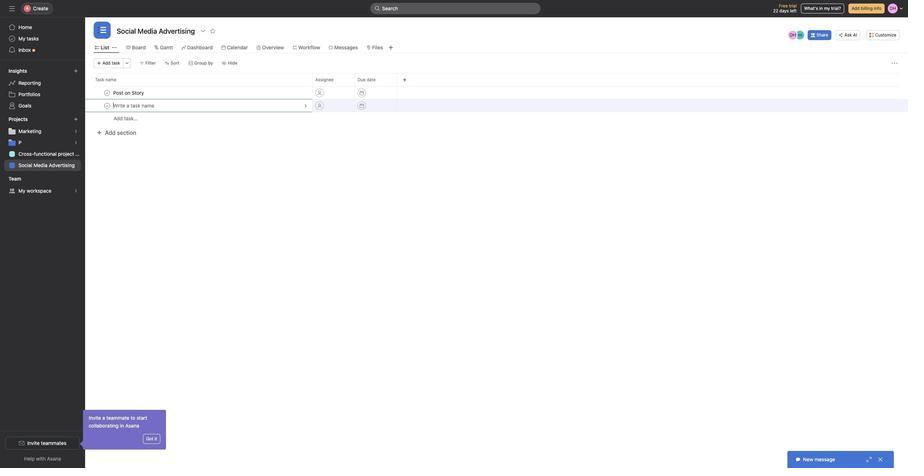 Task type: describe. For each thing, give the bounding box(es) containing it.
new project or portfolio image
[[74, 117, 78, 121]]

list image
[[98, 26, 106, 34]]

close image
[[878, 457, 884, 462]]

prominent image
[[375, 6, 380, 11]]

add field image
[[403, 78, 407, 82]]

post on story cell
[[85, 86, 312, 99]]

mark complete image for task name text box
[[103, 89, 111, 97]]

teams element
[[0, 172, 85, 198]]

global element
[[0, 17, 85, 60]]

mark complete checkbox for task name text field
[[103, 101, 111, 110]]

expand new message image
[[867, 457, 872, 462]]

details image
[[304, 103, 308, 108]]

insights element
[[0, 65, 85, 113]]



Task type: locate. For each thing, give the bounding box(es) containing it.
0 vertical spatial mark complete image
[[103, 89, 111, 97]]

0 vertical spatial mark complete checkbox
[[103, 89, 111, 97]]

mark complete checkbox left task name text field
[[103, 101, 111, 110]]

mi image
[[798, 31, 803, 39]]

mark complete image left task name text box
[[103, 89, 111, 97]]

2 mark complete checkbox from the top
[[103, 101, 111, 110]]

1 mark complete checkbox from the top
[[103, 89, 111, 97]]

see details, marketing image
[[74, 129, 78, 133]]

None text field
[[115, 24, 197, 37]]

projects element
[[0, 113, 85, 172]]

Task name text field
[[112, 102, 156, 109]]

tooltip
[[81, 410, 166, 450]]

more actions image
[[125, 61, 129, 65]]

hide sidebar image
[[9, 6, 15, 11]]

mark complete image inside post on story cell
[[103, 89, 111, 97]]

dh image
[[790, 31, 796, 39]]

add tab image
[[388, 45, 394, 50]]

1 mark complete image from the top
[[103, 89, 111, 97]]

cell
[[85, 99, 312, 112]]

Mark complete checkbox
[[103, 89, 111, 97], [103, 101, 111, 110]]

mark complete image left task name text field
[[103, 101, 111, 110]]

add to starred image
[[210, 28, 216, 34]]

see details, p image
[[74, 141, 78, 145]]

row
[[85, 73, 908, 86], [94, 86, 900, 87], [85, 86, 908, 99], [85, 99, 908, 112], [85, 112, 908, 125]]

see details, my workspace image
[[74, 189, 78, 193]]

mark complete image
[[103, 89, 111, 97], [103, 101, 111, 110]]

mark complete checkbox inside post on story cell
[[103, 89, 111, 97]]

mark complete image for task name text field
[[103, 101, 111, 110]]

1 vertical spatial mark complete image
[[103, 101, 111, 110]]

tab actions image
[[112, 45, 116, 50]]

1 vertical spatial mark complete checkbox
[[103, 101, 111, 110]]

show options image
[[200, 28, 206, 34]]

header untitled section tree grid
[[85, 86, 908, 125]]

mark complete checkbox for task name text box
[[103, 89, 111, 97]]

new insights image
[[74, 69, 78, 73]]

cell inside header untitled section tree grid
[[85, 99, 312, 112]]

list box
[[370, 3, 541, 14]]

2 mark complete image from the top
[[103, 101, 111, 110]]

mark complete checkbox left task name text box
[[103, 89, 111, 97]]

Task name text field
[[112, 89, 146, 96]]

more actions image
[[892, 60, 898, 66]]



Task type: vqa. For each thing, say whether or not it's contained in the screenshot.
the bottom Progress
no



